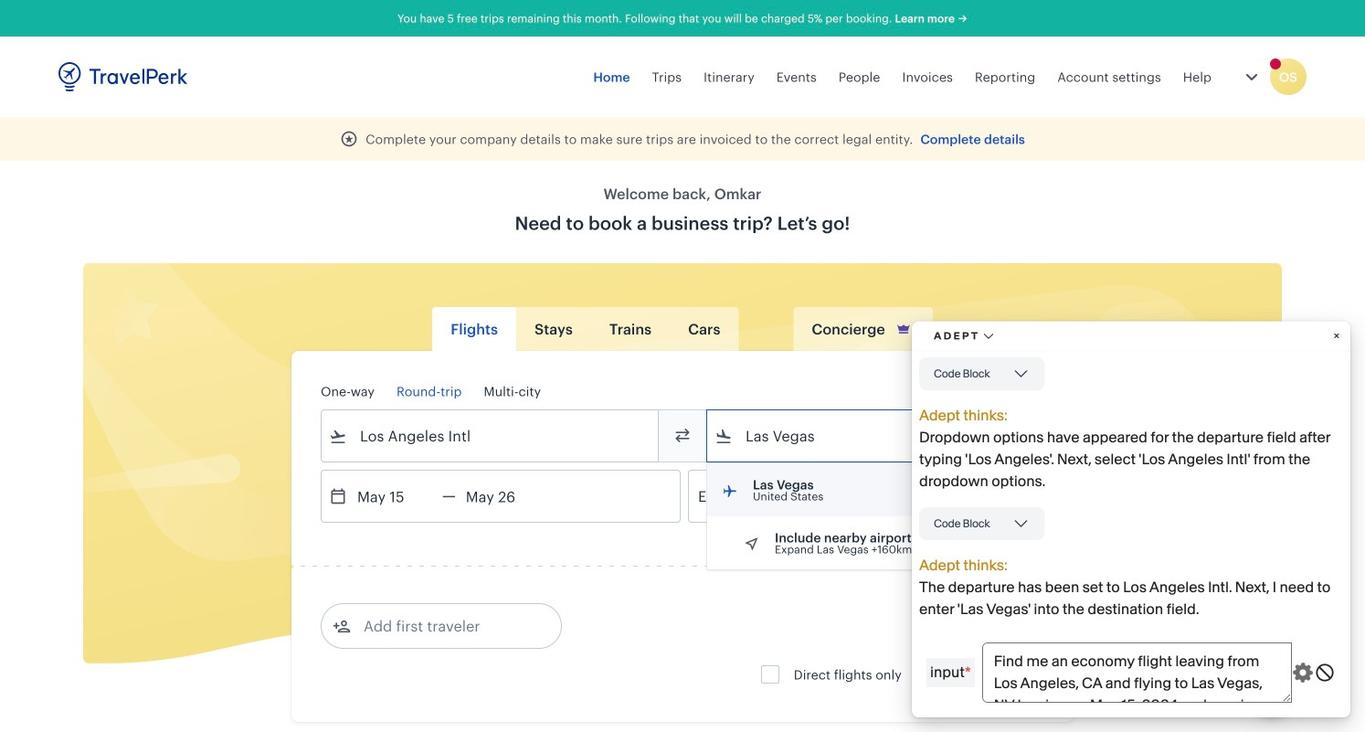 Task type: describe. For each thing, give the bounding box(es) containing it.
Return text field
[[456, 471, 551, 522]]

From search field
[[347, 421, 634, 451]]

Add first traveler search field
[[351, 612, 541, 641]]



Task type: locate. For each thing, give the bounding box(es) containing it.
Depart text field
[[347, 471, 442, 522]]

To search field
[[733, 421, 1020, 451]]



Task type: vqa. For each thing, say whether or not it's contained in the screenshot.
the Return field
no



